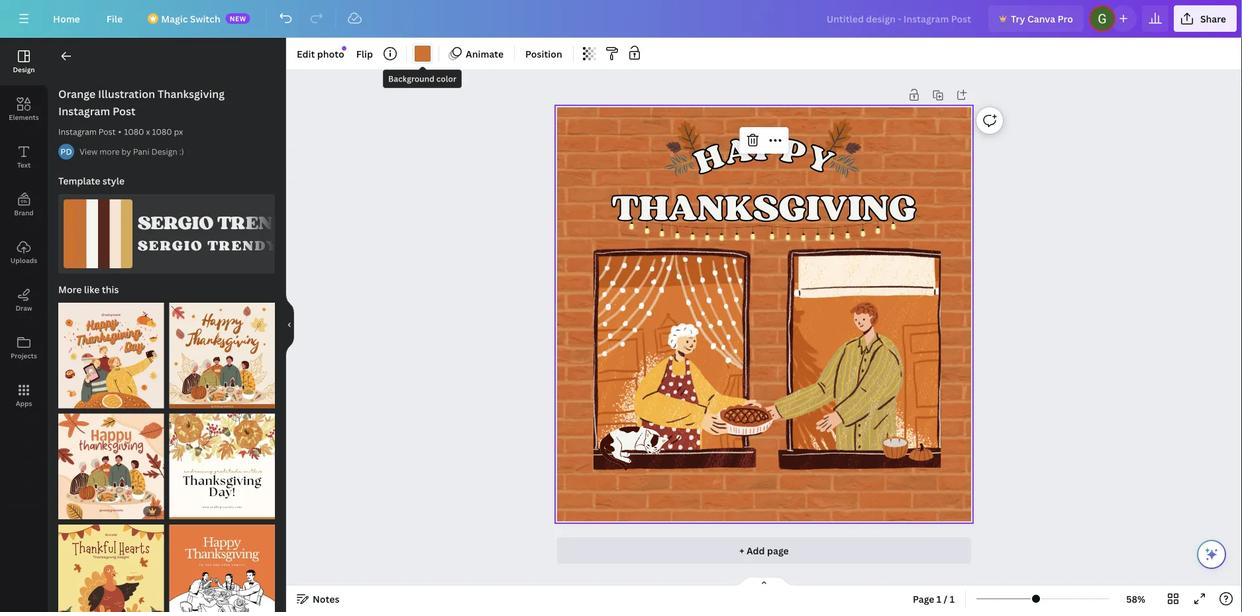 Task type: describe. For each thing, give the bounding box(es) containing it.
apps
[[16, 399, 32, 408]]

pani design :) image
[[58, 144, 74, 160]]

switch
[[190, 12, 220, 25]]

h
[[689, 135, 729, 182]]

edit
[[297, 47, 315, 60]]

new
[[230, 14, 246, 23]]

post inside orange illustration thanksgiving instagram post
[[113, 104, 136, 118]]

:)
[[179, 146, 184, 157]]

illustration
[[98, 87, 155, 101]]

p right a
[[778, 129, 809, 173]]

draw button
[[0, 276, 48, 324]]

magic switch
[[161, 12, 220, 25]]

template
[[58, 175, 100, 187]]

notes
[[313, 593, 340, 605]]

1080 x 1080 px
[[124, 126, 183, 137]]

design inside side panel tab list
[[13, 65, 35, 74]]

orange illustrated happy thanksgiving day instagram post image
[[58, 414, 164, 519]]

more
[[58, 283, 82, 296]]

pani
[[133, 146, 149, 157]]

background color
[[388, 73, 457, 84]]

more
[[100, 146, 120, 157]]

orange watercolor happy thanksgiving instagram post group
[[169, 406, 275, 519]]

x
[[146, 126, 150, 137]]

page
[[767, 544, 789, 557]]

file button
[[96, 5, 133, 32]]

apps button
[[0, 372, 48, 419]]

design button
[[0, 38, 48, 85]]

p left y
[[754, 128, 779, 168]]

file
[[107, 12, 123, 25]]

+
[[740, 544, 744, 557]]

more like this
[[58, 283, 119, 296]]

sergio trendy sergio trendy
[[138, 211, 300, 254]]

show pages image
[[732, 576, 796, 587]]

page 1 / 1
[[913, 593, 955, 605]]

share button
[[1174, 5, 1237, 32]]

orange illustration thanksgiving instagram post
[[58, 87, 225, 118]]

animate
[[466, 47, 504, 60]]

share
[[1200, 12, 1226, 25]]

edit photo button
[[292, 43, 350, 64]]

position button
[[520, 43, 568, 64]]

pani design :) element
[[58, 144, 74, 160]]

beige yellow cute illustrative happy thanksgiving instagram post group
[[169, 295, 275, 408]]

/
[[944, 593, 948, 605]]

view more by pani design :) button
[[80, 145, 184, 158]]

new image
[[342, 46, 347, 51]]

pro
[[1058, 12, 1073, 25]]

photo
[[317, 47, 344, 60]]

like
[[84, 283, 100, 296]]

a
[[722, 129, 754, 172]]

add
[[747, 544, 765, 557]]

hide image
[[286, 293, 294, 357]]

color
[[436, 73, 457, 84]]

0 vertical spatial trendy
[[217, 211, 300, 234]]

1 vertical spatial post
[[99, 126, 116, 137]]

Design title text field
[[816, 5, 983, 32]]

2 1 from the left
[[950, 593, 955, 605]]

uploads button
[[0, 229, 48, 276]]

a p p
[[722, 128, 809, 173]]

elements button
[[0, 85, 48, 133]]

brand button
[[0, 181, 48, 229]]

thanksgiving
[[158, 87, 225, 101]]

brand
[[14, 208, 34, 217]]

orange white minimal doodle illustrative thanksgiving instagram post image
[[169, 525, 275, 612]]



Task type: vqa. For each thing, say whether or not it's contained in the screenshot.
Try Canva Pro
yes



Task type: locate. For each thing, give the bounding box(es) containing it.
thanksgiving
[[612, 186, 916, 229], [612, 186, 916, 229]]

1 1080 from the left
[[124, 126, 144, 137]]

home link
[[42, 5, 91, 32]]

magic
[[161, 12, 188, 25]]

0 vertical spatial post
[[113, 104, 136, 118]]

1080
[[124, 126, 144, 137], [152, 126, 172, 137]]

flip button
[[351, 43, 378, 64]]

1 1 from the left
[[937, 593, 942, 605]]

instagram
[[58, 104, 110, 118], [58, 126, 97, 137]]

template style
[[58, 175, 125, 187]]

1080 left x
[[124, 126, 144, 137]]

0 horizontal spatial 1080
[[124, 126, 144, 137]]

1 vertical spatial trendy
[[208, 237, 278, 254]]

orange illustrated happy thanksgiving day instagram post group
[[58, 406, 164, 519]]

sergio
[[138, 211, 213, 234], [138, 237, 203, 254]]

px
[[174, 126, 183, 137]]

canva assistant image
[[1204, 547, 1220, 562]]

+ add page
[[740, 544, 789, 557]]

2 sergio from the top
[[138, 237, 203, 254]]

uploads
[[10, 256, 37, 265]]

1 sergio from the top
[[138, 211, 213, 234]]

0 horizontal spatial 1
[[937, 593, 942, 605]]

1080 right x
[[152, 126, 172, 137]]

position
[[525, 47, 562, 60]]

orange white minimal doodle illustrative thanksgiving instagram post group
[[169, 517, 275, 612]]

page
[[913, 593, 934, 605]]

beige yellow cute illustrative happy thanksgiving instagram post image
[[169, 303, 275, 408]]

view more by pani design :)
[[80, 146, 184, 157]]

design
[[13, 65, 35, 74], [151, 146, 177, 157]]

1 vertical spatial instagram
[[58, 126, 97, 137]]

instagram down orange
[[58, 104, 110, 118]]

try
[[1011, 12, 1025, 25]]

style
[[103, 175, 125, 187]]

0 vertical spatial instagram
[[58, 104, 110, 118]]

text
[[17, 160, 31, 169]]

58% button
[[1114, 588, 1157, 610]]

orange
[[58, 87, 96, 101]]

post
[[113, 104, 136, 118], [99, 126, 116, 137]]

0 vertical spatial sergio
[[138, 211, 213, 234]]

instagram up "view"
[[58, 126, 97, 137]]

flip
[[356, 47, 373, 60]]

1
[[937, 593, 942, 605], [950, 593, 955, 605]]

58%
[[1126, 593, 1145, 605]]

view
[[80, 146, 98, 157]]

projects button
[[0, 324, 48, 372]]

draw
[[16, 303, 32, 312]]

text button
[[0, 133, 48, 181]]

#db6a17 image
[[415, 46, 431, 62], [415, 46, 431, 62]]

instagram post
[[58, 126, 116, 137]]

main menu bar
[[0, 0, 1242, 38]]

1 horizontal spatial 1080
[[152, 126, 172, 137]]

2 1080 from the left
[[152, 126, 172, 137]]

orange playful thanksgiving instagram post group
[[58, 295, 164, 408]]

1 instagram from the top
[[58, 104, 110, 118]]

design left :)
[[151, 146, 177, 157]]

0 horizontal spatial design
[[13, 65, 35, 74]]

side panel tab list
[[0, 38, 48, 419]]

canva
[[1027, 12, 1055, 25]]

1 vertical spatial design
[[151, 146, 177, 157]]

home
[[53, 12, 80, 25]]

post up more
[[99, 126, 116, 137]]

1 horizontal spatial design
[[151, 146, 177, 157]]

design up elements button
[[13, 65, 35, 74]]

1 left the /
[[937, 593, 942, 605]]

projects
[[11, 351, 37, 360]]

p
[[754, 128, 779, 168], [778, 129, 809, 173]]

trendy
[[217, 211, 300, 234], [208, 237, 278, 254]]

instagram inside orange illustration thanksgiving instagram post
[[58, 104, 110, 118]]

edit photo
[[297, 47, 344, 60]]

1 vertical spatial sergio
[[138, 237, 203, 254]]

1 right the /
[[950, 593, 955, 605]]

this
[[102, 283, 119, 296]]

try canva pro button
[[988, 5, 1084, 32]]

post down illustration
[[113, 104, 136, 118]]

+ add page button
[[557, 537, 971, 564]]

animate button
[[445, 43, 509, 64]]

2 instagram from the top
[[58, 126, 97, 137]]

orange watercolor happy thanksgiving instagram post image
[[169, 414, 275, 519]]

yellow illustrative thanksgiving instagram post group
[[58, 517, 164, 612]]

orange playful thanksgiving instagram post image
[[58, 303, 164, 408]]

y
[[802, 136, 839, 182]]

by
[[121, 146, 131, 157]]

1 horizontal spatial 1
[[950, 593, 955, 605]]

0 vertical spatial design
[[13, 65, 35, 74]]

notes button
[[292, 588, 345, 610]]

yellow illustrative thanksgiving instagram post image
[[58, 525, 164, 612]]

try canva pro
[[1011, 12, 1073, 25]]

elements
[[9, 113, 39, 122]]

background
[[388, 73, 435, 84]]



